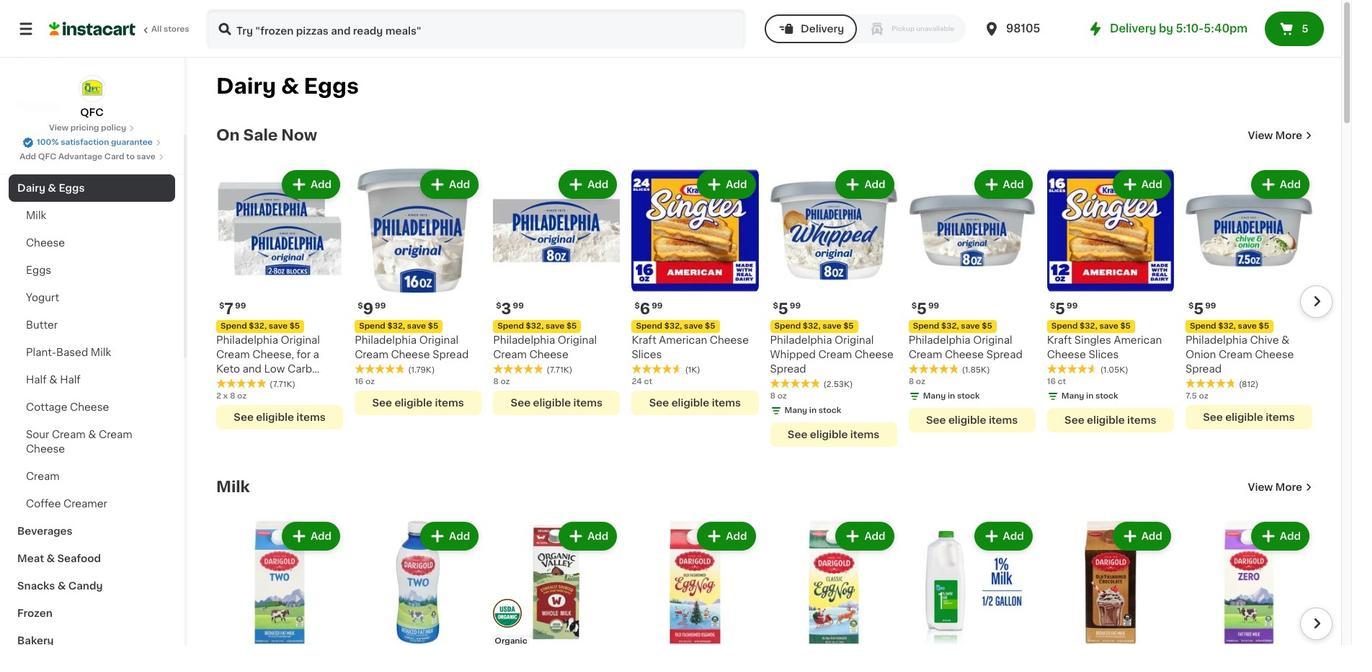 Task type: vqa. For each thing, say whether or not it's contained in the screenshot.


Task type: locate. For each thing, give the bounding box(es) containing it.
None search field
[[206, 9, 746, 49]]

qfc logo image
[[78, 75, 106, 102]]

see eligible items down (812)
[[1204, 413, 1295, 423]]

philadelphia original cream cheese spread up (1.85k)
[[909, 335, 1023, 360]]

1 $ 5 99 from the left
[[773, 301, 801, 317]]

save up the kraft american cheese slices at the bottom of the page
[[684, 322, 703, 330]]

spread down whipped
[[770, 364, 807, 374]]

2 spend $32, save $5 from the left
[[359, 322, 439, 330]]

0 vertical spatial view more
[[1249, 131, 1303, 141]]

& inside the philadelphia chive & onion cream cheese spread
[[1282, 335, 1290, 345]]

view more link for milk
[[1249, 480, 1313, 495]]

24
[[632, 378, 642, 386]]

24 ct
[[632, 378, 653, 386]]

& up cottage
[[49, 375, 57, 385]]

1 horizontal spatial philadelphia original cream cheese spread
[[909, 335, 1023, 360]]

4 philadelphia from the left
[[770, 335, 832, 345]]

produce
[[17, 156, 61, 166]]

1 american from the left
[[659, 335, 707, 345]]

spend
[[221, 322, 247, 330], [359, 322, 386, 330], [498, 322, 524, 330], [636, 322, 663, 330], [775, 322, 801, 330], [913, 322, 940, 330], [1052, 322, 1078, 330], [1190, 322, 1217, 330]]

8 99 from the left
[[1206, 302, 1217, 310]]

2 horizontal spatial in
[[1087, 392, 1094, 400]]

7 $ from the left
[[1050, 302, 1056, 310]]

item carousel region containing add
[[216, 513, 1333, 645]]

snacks
[[17, 581, 55, 591]]

many in stock for american
[[1062, 392, 1119, 400]]

kraft down 6
[[632, 335, 657, 345]]

2 vertical spatial milk
[[216, 480, 250, 495]]

2 ct from the left
[[1058, 378, 1067, 386]]

stock down (1.85k)
[[957, 392, 980, 400]]

philadelphia original cream cheese spread
[[355, 335, 469, 360], [909, 335, 1023, 360]]

99 for see eligible items button below (1.85k)
[[929, 302, 940, 310]]

items
[[435, 398, 464, 408], [574, 398, 603, 408], [712, 398, 741, 408], [297, 413, 326, 423], [1266, 413, 1295, 423], [989, 415, 1018, 425], [1128, 415, 1157, 425], [851, 430, 880, 440]]

cheese inside philadelphia original cream cheese
[[530, 350, 569, 360]]

$ 5 99 for philadelphia original cream cheese spread
[[912, 301, 940, 317]]

8 for philadelphia original cream cheese spread
[[909, 378, 914, 386]]

4 $ 5 99 from the left
[[1189, 301, 1217, 317]]

2 vertical spatial eggs
[[26, 265, 51, 275]]

6 99 from the left
[[929, 302, 940, 310]]

kraft inside the kraft american cheese slices
[[632, 335, 657, 345]]

eligible down (2.53k)
[[810, 430, 848, 440]]

6 $5 from the left
[[982, 322, 993, 330]]

item badge image
[[493, 599, 522, 628]]

thanksgiving link
[[9, 120, 175, 147]]

1 vertical spatial eggs
[[59, 183, 85, 193]]

$5 up the for
[[290, 322, 300, 330]]

in for american
[[1087, 392, 1094, 400]]

philadelphia
[[216, 335, 278, 345], [355, 335, 417, 345], [493, 335, 555, 345], [770, 335, 832, 345], [909, 335, 971, 345], [1186, 335, 1248, 345]]

view
[[49, 124, 69, 132], [1249, 131, 1273, 141], [1249, 482, 1273, 493]]

1 ct from the left
[[644, 378, 653, 386]]

7 $32, from the left
[[1080, 322, 1098, 330]]

american inside the kraft american cheese slices
[[659, 335, 707, 345]]

2 horizontal spatial eggs
[[304, 76, 359, 97]]

philadelphia chive & onion cream cheese spread
[[1186, 335, 1295, 374]]

2 slices from the left
[[1089, 350, 1119, 360]]

more for milk
[[1276, 482, 1303, 493]]

$ inside $ 6 99
[[635, 302, 640, 310]]

1 horizontal spatial many in stock
[[923, 392, 980, 400]]

0 horizontal spatial american
[[659, 335, 707, 345]]

3 $ 5 99 from the left
[[1050, 301, 1078, 317]]

many in stock
[[923, 392, 980, 400], [1062, 392, 1119, 400], [785, 407, 842, 415]]

$ 5 99 for philadelphia original whipped cream cheese spread
[[773, 301, 801, 317]]

5:10-
[[1176, 23, 1204, 34]]

delivery button
[[765, 14, 857, 43]]

2 horizontal spatial many
[[1062, 392, 1085, 400]]

all stores link
[[49, 9, 190, 49]]

philadelphia inside philadelphia original cream cheese, for a keto and low carb lifestyle
[[216, 335, 278, 345]]

2 $ 5 99 from the left
[[912, 301, 940, 317]]

oz for (7.71k)
[[501, 378, 510, 386]]

1 horizontal spatial eggs
[[59, 183, 85, 193]]

1 vertical spatial dairy
[[17, 183, 45, 193]]

1 16 from the left
[[355, 378, 364, 386]]

0 horizontal spatial many in stock
[[785, 407, 842, 415]]

cheese inside the kraft american cheese slices
[[710, 335, 749, 345]]

3 spend from the left
[[498, 322, 524, 330]]

99 for see eligible items button under (1.79k)
[[375, 302, 386, 310]]

0 vertical spatial item carousel region
[[196, 162, 1333, 456]]

1 horizontal spatial ct
[[1058, 378, 1067, 386]]

99 for see eligible items button below philadelphia original cream cheese on the bottom of page
[[513, 302, 524, 310]]

eggs
[[304, 76, 359, 97], [59, 183, 85, 193], [26, 265, 51, 275]]

philadelphia up whipped
[[770, 335, 832, 345]]

1 view more link from the top
[[1249, 128, 1313, 143]]

7 99 from the left
[[1067, 302, 1078, 310]]

spend $32, save $5 up (1.85k)
[[913, 322, 993, 330]]

0 horizontal spatial many
[[785, 407, 808, 415]]

delivery inside 'delivery by 5:10-5:40pm' link
[[1110, 23, 1157, 34]]

$ 9 99
[[358, 301, 386, 317]]

& right chive
[[1282, 335, 1290, 345]]

$5 up the kraft american cheese slices at the bottom of the page
[[705, 322, 716, 330]]

1 horizontal spatial in
[[948, 392, 956, 400]]

slices inside kraft singles american cheese slices
[[1089, 350, 1119, 360]]

1 vertical spatial milk link
[[216, 479, 250, 496]]

add button
[[283, 172, 339, 198], [422, 172, 477, 198], [560, 172, 616, 198], [699, 172, 755, 198], [837, 172, 893, 198], [976, 172, 1032, 198], [1114, 172, 1170, 198], [1253, 172, 1309, 198], [283, 524, 339, 550], [422, 524, 477, 550], [560, 524, 616, 550], [699, 524, 755, 550], [837, 524, 893, 550], [976, 524, 1032, 550], [1114, 524, 1170, 550], [1253, 524, 1309, 550]]

1 horizontal spatial 8 oz
[[770, 392, 787, 400]]

0 vertical spatial qfc
[[80, 107, 104, 118]]

1 spend from the left
[[221, 322, 247, 330]]

eligible down (1k)
[[672, 398, 710, 408]]

half down plant-based milk
[[60, 375, 81, 385]]

eligible down low
[[256, 413, 294, 423]]

8 for philadelphia original whipped cream cheese spread
[[770, 392, 776, 400]]

philadelphia up onion
[[1186, 335, 1248, 345]]

$5 up (1.79k)
[[428, 322, 439, 330]]

many in stock down (1.85k)
[[923, 392, 980, 400]]

eggs down advantage
[[59, 183, 85, 193]]

kraft
[[632, 335, 657, 345], [1047, 335, 1072, 345]]

stock for slices
[[1096, 392, 1119, 400]]

spend $32, save $5 up philadelphia original cream cheese on the bottom of page
[[498, 322, 577, 330]]

0 horizontal spatial stock
[[819, 407, 842, 415]]

0 vertical spatial milk link
[[9, 202, 175, 229]]

0 vertical spatial milk
[[26, 211, 46, 221]]

$5 up philadelphia original cream cheese on the bottom of page
[[567, 322, 577, 330]]

1 slices from the left
[[632, 350, 662, 360]]

slices up 24 ct
[[632, 350, 662, 360]]

stock down (1.05k) at the right of page
[[1096, 392, 1119, 400]]

$ 3 99
[[496, 301, 524, 317]]

save for see eligible items button underneath (812)
[[1238, 322, 1257, 330]]

0 horizontal spatial 8 oz
[[493, 378, 510, 386]]

save up cheese,
[[269, 322, 288, 330]]

kraft american cheese slices
[[632, 335, 749, 360]]

dairy up the sale
[[216, 76, 276, 97]]

stock for cheese
[[819, 407, 842, 415]]

2 more from the top
[[1276, 482, 1303, 493]]

spend $32, save $5 up singles
[[1052, 322, 1131, 330]]

sale
[[243, 128, 278, 143]]

99 inside "$ 9 99"
[[375, 302, 386, 310]]

item carousel region for milk
[[216, 513, 1333, 645]]

1 horizontal spatial stock
[[957, 392, 980, 400]]

many for kraft singles american cheese slices
[[1062, 392, 1085, 400]]

5 philadelphia from the left
[[909, 335, 971, 345]]

view more
[[1249, 131, 1303, 141], [1249, 482, 1303, 493]]

1 horizontal spatial dairy & eggs
[[216, 76, 359, 97]]

1 horizontal spatial half
[[60, 375, 81, 385]]

1 horizontal spatial dairy
[[216, 76, 276, 97]]

1 vertical spatial dairy & eggs
[[17, 183, 85, 193]]

save up (1.79k)
[[407, 322, 426, 330]]

1 horizontal spatial milk link
[[216, 479, 250, 496]]

2 horizontal spatial 8 oz
[[909, 378, 926, 386]]

dairy down 'produce'
[[17, 183, 45, 193]]

see eligible items button down (1.85k)
[[909, 408, 1036, 433]]

0 vertical spatial more
[[1276, 131, 1303, 141]]

99 for see eligible items button underneath (812)
[[1206, 302, 1217, 310]]

original for product group containing 3
[[558, 335, 597, 345]]

cheese
[[26, 238, 65, 248], [710, 335, 749, 345], [391, 350, 430, 360], [530, 350, 569, 360], [855, 350, 894, 360], [945, 350, 984, 360], [1047, 350, 1087, 360], [1255, 350, 1295, 360], [70, 402, 109, 412], [26, 444, 65, 454]]

8 oz for philadelphia original cream cheese spread
[[909, 378, 926, 386]]

5 99 from the left
[[790, 302, 801, 310]]

item carousel region for on sale now
[[196, 162, 1333, 456]]

4 spend from the left
[[636, 322, 663, 330]]

98105
[[1007, 23, 1041, 34]]

99 inside $ 3 99
[[513, 302, 524, 310]]

recipes link
[[9, 92, 175, 120]]

cheese,
[[253, 350, 294, 360]]

1 vertical spatial qfc
[[38, 153, 56, 161]]

1 horizontal spatial delivery
[[1110, 23, 1157, 34]]

view for on sale now
[[1249, 131, 1273, 141]]

1 half from the left
[[26, 375, 47, 385]]

$
[[219, 302, 224, 310], [358, 302, 363, 310], [496, 302, 502, 310], [635, 302, 640, 310], [773, 302, 779, 310], [912, 302, 917, 310], [1050, 302, 1056, 310], [1189, 302, 1194, 310]]

original inside philadelphia original cream cheese
[[558, 335, 597, 345]]

2 $ from the left
[[358, 302, 363, 310]]

$5 up (1.85k)
[[982, 322, 993, 330]]

1 vertical spatial view more link
[[1249, 480, 1313, 495]]

2 horizontal spatial stock
[[1096, 392, 1119, 400]]

see eligible items button down (1k)
[[632, 391, 759, 415]]

save for see eligible items button underneath (1k)
[[684, 322, 703, 330]]

save for see eligible items button under (1.79k)
[[407, 322, 426, 330]]

in
[[948, 392, 956, 400], [1087, 392, 1094, 400], [810, 407, 817, 415]]

qfc up the view pricing policy link
[[80, 107, 104, 118]]

0 horizontal spatial in
[[810, 407, 817, 415]]

$5 up chive
[[1259, 322, 1270, 330]]

8 oz for philadelphia original cream cheese
[[493, 378, 510, 386]]

99 inside $ 6 99
[[652, 302, 663, 310]]

0 vertical spatial (7.71k)
[[547, 366, 573, 374]]

1 kraft from the left
[[632, 335, 657, 345]]

kraft for 6
[[632, 335, 657, 345]]

8 $32, from the left
[[1219, 322, 1236, 330]]

qfc down 100%
[[38, 153, 56, 161]]

ct right 24
[[644, 378, 653, 386]]

0 horizontal spatial philadelphia original cream cheese spread
[[355, 335, 469, 360]]

& down cottage cheese link
[[88, 430, 96, 440]]

philadelphia up and
[[216, 335, 278, 345]]

item carousel region containing 7
[[196, 162, 1333, 456]]

kraft left singles
[[1047, 335, 1072, 345]]

cheese inside sour cream & cream cheese
[[26, 444, 65, 454]]

delivery by 5:10-5:40pm
[[1110, 23, 1248, 34]]

0 vertical spatial dairy
[[216, 76, 276, 97]]

1 vertical spatial more
[[1276, 482, 1303, 493]]

many in stock down (2.53k)
[[785, 407, 842, 415]]

1 vertical spatial view more
[[1249, 482, 1303, 493]]

6 spend $32, save $5 from the left
[[913, 322, 993, 330]]

1 philadelphia original cream cheese spread from the left
[[355, 335, 469, 360]]

4 99 from the left
[[652, 302, 663, 310]]

advantage
[[58, 153, 103, 161]]

spend $32, save $5 down "$ 9 99"
[[359, 322, 439, 330]]

coffee
[[26, 499, 61, 509]]

spread inside product group
[[433, 350, 469, 360]]

spend $32, save $5 up cheese,
[[221, 322, 300, 330]]

view more link
[[1249, 128, 1313, 143], [1249, 480, 1313, 495]]

american
[[659, 335, 707, 345], [1114, 335, 1162, 345]]

item carousel region
[[196, 162, 1333, 456], [216, 513, 1333, 645]]

2 $32, from the left
[[388, 322, 405, 330]]

1 horizontal spatial (7.71k)
[[547, 366, 573, 374]]

many for philadelphia original whipped cream cheese spread
[[785, 407, 808, 415]]

2 view more link from the top
[[1249, 480, 1313, 495]]

& down 'produce'
[[48, 183, 56, 193]]

creamer
[[63, 499, 107, 509]]

cream inside the philadelphia chive & onion cream cheese spread
[[1219, 350, 1253, 360]]

2 original from the left
[[419, 335, 459, 345]]

save for see eligible items button underneath (1.05k) at the right of page
[[1100, 322, 1119, 330]]

see eligible items button down (812)
[[1186, 405, 1313, 430]]

recipes
[[17, 101, 60, 111]]

save up singles
[[1100, 322, 1119, 330]]

& inside sour cream & cream cheese
[[88, 430, 96, 440]]

6 philadelphia from the left
[[1186, 335, 1248, 345]]

oz for (1.79k)
[[366, 378, 375, 386]]

$5 up philadelphia original whipped cream cheese spread
[[844, 322, 854, 330]]

5 for philadelphia chive & onion cream cheese spread
[[1194, 301, 1204, 317]]

original
[[281, 335, 320, 345], [419, 335, 459, 345], [558, 335, 597, 345], [835, 335, 874, 345], [973, 335, 1013, 345]]

save right to
[[137, 153, 156, 161]]

★★★★★
[[355, 364, 405, 374], [355, 364, 405, 374], [493, 364, 544, 374], [493, 364, 544, 374], [632, 364, 682, 374], [632, 364, 682, 374], [909, 364, 959, 374], [909, 364, 959, 374], [1047, 364, 1098, 374], [1047, 364, 1098, 374], [216, 379, 267, 389], [216, 379, 267, 389], [770, 379, 821, 389], [770, 379, 821, 389], [1186, 379, 1236, 389], [1186, 379, 1236, 389]]

stock for spread
[[957, 392, 980, 400]]

eggs up yogurt
[[26, 265, 51, 275]]

0 horizontal spatial 16
[[355, 378, 364, 386]]

milk
[[26, 211, 46, 221], [91, 348, 111, 358], [216, 480, 250, 495]]

plant-based milk
[[26, 348, 111, 358]]

dairy & eggs down 'produce'
[[17, 183, 85, 193]]

american up (1.05k) at the right of page
[[1114, 335, 1162, 345]]

2 99 from the left
[[375, 302, 386, 310]]

1 horizontal spatial milk
[[91, 348, 111, 358]]

original inside philadelphia original whipped cream cheese spread
[[835, 335, 874, 345]]

1 $32, from the left
[[249, 322, 267, 330]]

1 original from the left
[[281, 335, 320, 345]]

5 $32, from the left
[[803, 322, 821, 330]]

0 horizontal spatial half
[[26, 375, 47, 385]]

delivery
[[1110, 23, 1157, 34], [801, 24, 844, 34]]

philadelphia down "$ 9 99"
[[355, 335, 417, 345]]

spend $32, save $5 up philadelphia original whipped cream cheese spread
[[775, 322, 854, 330]]

3 $32, from the left
[[526, 322, 544, 330]]

0 horizontal spatial dairy & eggs
[[17, 183, 85, 193]]

philadelphia up (1.85k)
[[909, 335, 971, 345]]

4 original from the left
[[835, 335, 874, 345]]

ct down kraft singles american cheese slices
[[1058, 378, 1067, 386]]

spend $32, save $5 up the kraft american cheese slices at the bottom of the page
[[636, 322, 716, 330]]

slices down singles
[[1089, 350, 1119, 360]]

5 for kraft singles american cheese slices
[[1056, 301, 1066, 317]]

for
[[297, 350, 311, 360]]

1 philadelphia from the left
[[216, 335, 278, 345]]

2 kraft from the left
[[1047, 335, 1072, 345]]

8 spend $32, save $5 from the left
[[1190, 322, 1270, 330]]

1 $ from the left
[[219, 302, 224, 310]]

see eligible items down (1.79k)
[[372, 398, 464, 408]]

16 ct
[[1047, 378, 1067, 386]]

save
[[137, 153, 156, 161], [269, 322, 288, 330], [407, 322, 426, 330], [546, 322, 565, 330], [684, 322, 703, 330], [823, 322, 842, 330], [961, 322, 980, 330], [1100, 322, 1119, 330], [1238, 322, 1257, 330]]

0 vertical spatial view more link
[[1249, 128, 1313, 143]]

1 vertical spatial item carousel region
[[216, 513, 1333, 645]]

4 $ from the left
[[635, 302, 640, 310]]

view for milk
[[1249, 482, 1273, 493]]

ct inside group
[[644, 378, 653, 386]]

sour cream & cream cheese
[[26, 430, 132, 454]]

delivery inside delivery 'button'
[[801, 24, 844, 34]]

original for product group containing 9
[[419, 335, 459, 345]]

1 view more from the top
[[1249, 131, 1303, 141]]

policy
[[101, 124, 126, 132]]

philadelphia original cream cheese spread up (1.79k)
[[355, 335, 469, 360]]

save up philadelphia original cream cheese on the bottom of page
[[546, 322, 565, 330]]

dairy & eggs up now
[[216, 76, 359, 97]]

2 16 from the left
[[1047, 378, 1056, 386]]

0 horizontal spatial milk
[[26, 211, 46, 221]]

snacks & candy
[[17, 581, 103, 591]]

2 view more from the top
[[1249, 482, 1303, 493]]

eligible down (1.85k)
[[949, 415, 987, 425]]

6 $ from the left
[[912, 302, 917, 310]]

yogurt link
[[9, 284, 175, 311]]

(1.85k)
[[962, 366, 990, 374]]

cream inside philadelphia original cream cheese, for a keto and low carb lifestyle
[[216, 350, 250, 360]]

3 philadelphia from the left
[[493, 335, 555, 345]]

99 for see eligible items button underneath low
[[235, 302, 246, 310]]

1 vertical spatial (7.71k)
[[270, 381, 296, 389]]

kraft inside kraft singles american cheese slices
[[1047, 335, 1072, 345]]

save for see eligible items button under (2.53k)
[[823, 322, 842, 330]]

1 horizontal spatial kraft
[[1047, 335, 1072, 345]]

beverages link
[[9, 518, 175, 545]]

philadelphia original cream cheese, for a keto and low carb lifestyle
[[216, 335, 320, 389]]

add
[[20, 153, 36, 161], [311, 180, 332, 190], [449, 180, 470, 190], [588, 180, 609, 190], [726, 180, 747, 190], [865, 180, 886, 190], [1003, 180, 1024, 190], [1142, 180, 1163, 190], [1280, 180, 1301, 190], [311, 531, 332, 542], [449, 531, 470, 542], [588, 531, 609, 542], [726, 531, 747, 542], [865, 531, 886, 542], [1003, 531, 1024, 542], [1142, 531, 1163, 542], [1280, 531, 1301, 542]]

candy
[[68, 581, 103, 591]]

8 oz inside product group
[[493, 378, 510, 386]]

spend $32, save $5 up the philadelphia chive & onion cream cheese spread at the bottom right
[[1190, 322, 1270, 330]]

stock
[[957, 392, 980, 400], [1096, 392, 1119, 400], [819, 407, 842, 415]]

add qfc advantage card to save
[[20, 153, 156, 161]]

0 horizontal spatial ct
[[644, 378, 653, 386]]

see eligible items button down philadelphia original cream cheese on the bottom of page
[[493, 391, 620, 415]]

delivery for delivery
[[801, 24, 844, 34]]

cream
[[216, 350, 250, 360], [355, 350, 389, 360], [493, 350, 527, 360], [819, 350, 852, 360], [909, 350, 943, 360], [1219, 350, 1253, 360], [52, 430, 86, 440], [99, 430, 132, 440], [26, 472, 60, 482]]

1 horizontal spatial many
[[923, 392, 946, 400]]

1 horizontal spatial 16
[[1047, 378, 1056, 386]]

oz for (812)
[[1199, 392, 1209, 400]]

1 horizontal spatial american
[[1114, 335, 1162, 345]]

99 inside $ 7 99
[[235, 302, 246, 310]]

philadelphia down $ 3 99
[[493, 335, 555, 345]]

0 horizontal spatial (7.71k)
[[270, 381, 296, 389]]

save up chive
[[1238, 322, 1257, 330]]

0 vertical spatial dairy & eggs
[[216, 76, 359, 97]]

more for on sale now
[[1276, 131, 1303, 141]]

save up (1.85k)
[[961, 322, 980, 330]]

$32,
[[249, 322, 267, 330], [388, 322, 405, 330], [526, 322, 544, 330], [665, 322, 682, 330], [803, 322, 821, 330], [942, 322, 959, 330], [1080, 322, 1098, 330], [1219, 322, 1236, 330]]

stock down (2.53k)
[[819, 407, 842, 415]]

2 philadelphia original cream cheese spread from the left
[[909, 335, 1023, 360]]

8 $ from the left
[[1189, 302, 1194, 310]]

(7.71k) down low
[[270, 381, 296, 389]]

2 american from the left
[[1114, 335, 1162, 345]]

1 99 from the left
[[235, 302, 246, 310]]

5 for philadelphia original cream cheese spread
[[917, 301, 927, 317]]

1 more from the top
[[1276, 131, 1303, 141]]

many in stock down (1.05k) at the right of page
[[1062, 392, 1119, 400]]

many in stock for cream
[[923, 392, 980, 400]]

& left candy
[[57, 581, 66, 591]]

slices
[[632, 350, 662, 360], [1089, 350, 1119, 360]]

carb
[[288, 364, 312, 374]]

eggs up now
[[304, 76, 359, 97]]

3 $ from the left
[[496, 302, 502, 310]]

5 $5 from the left
[[844, 322, 854, 330]]

0 horizontal spatial kraft
[[632, 335, 657, 345]]

spread down onion
[[1186, 364, 1222, 374]]

0 horizontal spatial milk link
[[9, 202, 175, 229]]

eligible down (1.05k) at the right of page
[[1087, 415, 1125, 425]]

ct for 5
[[1058, 378, 1067, 386]]

(7.71k)
[[547, 366, 573, 374], [270, 381, 296, 389]]

eligible
[[395, 398, 433, 408], [533, 398, 571, 408], [672, 398, 710, 408], [256, 413, 294, 423], [1226, 413, 1264, 423], [949, 415, 987, 425], [1087, 415, 1125, 425], [810, 430, 848, 440]]

dairy & eggs
[[216, 76, 359, 97], [17, 183, 85, 193]]

0 horizontal spatial delivery
[[801, 24, 844, 34]]

product group containing 6
[[632, 167, 759, 415]]

2 x 8 oz
[[216, 392, 247, 400]]

service type group
[[765, 14, 966, 43]]

99 for see eligible items button underneath (1.05k) at the right of page
[[1067, 302, 1078, 310]]

99
[[235, 302, 246, 310], [375, 302, 386, 310], [513, 302, 524, 310], [652, 302, 663, 310], [790, 302, 801, 310], [929, 302, 940, 310], [1067, 302, 1078, 310], [1206, 302, 1217, 310]]

original inside philadelphia original cream cheese, for a keto and low carb lifestyle
[[281, 335, 320, 345]]

oz for (2.53k)
[[778, 392, 787, 400]]

0 horizontal spatial slices
[[632, 350, 662, 360]]

1 horizontal spatial slices
[[1089, 350, 1119, 360]]

3 99 from the left
[[513, 302, 524, 310]]

spread up (1.79k)
[[433, 350, 469, 360]]

5
[[1302, 24, 1309, 34], [779, 301, 789, 317], [917, 301, 927, 317], [1056, 301, 1066, 317], [1194, 301, 1204, 317]]

philadelphia inside philadelphia original cream cheese
[[493, 335, 555, 345]]

6
[[640, 301, 650, 317]]

original for product group containing 7
[[281, 335, 320, 345]]

3 original from the left
[[558, 335, 597, 345]]

product group
[[216, 167, 343, 430], [355, 167, 482, 415], [493, 167, 620, 415], [632, 167, 759, 415], [770, 167, 897, 447], [909, 167, 1036, 433], [1047, 167, 1174, 433], [1186, 167, 1313, 430], [216, 519, 343, 645], [355, 519, 482, 645], [493, 519, 620, 645], [632, 519, 759, 645], [770, 519, 897, 645], [909, 519, 1036, 645], [1047, 519, 1174, 645], [1186, 519, 1313, 645]]

$5 up kraft singles american cheese slices
[[1121, 322, 1131, 330]]

0 horizontal spatial dairy
[[17, 183, 45, 193]]

eligible down (812)
[[1226, 413, 1264, 423]]

slices inside the kraft american cheese slices
[[632, 350, 662, 360]]

1 vertical spatial milk
[[91, 348, 111, 358]]

half
[[26, 375, 47, 385], [60, 375, 81, 385]]

kraft for 5
[[1047, 335, 1072, 345]]

2 horizontal spatial many in stock
[[1062, 392, 1119, 400]]

american up (1k)
[[659, 335, 707, 345]]

philadelphia original whipped cream cheese spread
[[770, 335, 894, 374]]

7 $5 from the left
[[1121, 322, 1131, 330]]

save up philadelphia original whipped cream cheese spread
[[823, 322, 842, 330]]

(7.71k) down philadelphia original cream cheese on the bottom of page
[[547, 366, 573, 374]]

half down plant-
[[26, 375, 47, 385]]

16 for 5
[[1047, 378, 1056, 386]]



Task type: describe. For each thing, give the bounding box(es) containing it.
8 spend from the left
[[1190, 322, 1217, 330]]

4 spend $32, save $5 from the left
[[636, 322, 716, 330]]

philadelphia original cream cheese spread for 5
[[909, 335, 1023, 360]]

seafood
[[57, 554, 101, 564]]

$ 7 99
[[219, 301, 246, 317]]

6 spend from the left
[[913, 322, 940, 330]]

on
[[216, 128, 240, 143]]

100%
[[37, 138, 59, 146]]

beverages
[[17, 526, 73, 536]]

view pricing policy link
[[49, 123, 135, 134]]

singles
[[1075, 335, 1112, 345]]

100% satisfaction guarantee button
[[22, 134, 161, 149]]

snacks & candy link
[[9, 572, 175, 600]]

9
[[363, 301, 374, 317]]

stores
[[164, 25, 189, 33]]

98105 button
[[983, 9, 1070, 49]]

all stores
[[151, 25, 189, 33]]

view more link for on sale now
[[1249, 128, 1313, 143]]

thanksgiving
[[17, 128, 86, 138]]

low
[[264, 364, 285, 374]]

5 inside button
[[1302, 24, 1309, 34]]

(7.71k) for 7
[[270, 381, 296, 389]]

now
[[281, 128, 317, 143]]

lists
[[40, 50, 65, 60]]

7
[[224, 301, 234, 317]]

3
[[502, 301, 512, 317]]

0 horizontal spatial eggs
[[26, 265, 51, 275]]

philadelphia original cream cheese
[[493, 335, 597, 360]]

lifestyle
[[216, 379, 260, 389]]

on sale now link
[[216, 127, 317, 144]]

8 $5 from the left
[[1259, 322, 1270, 330]]

see eligible items down (2.53k)
[[788, 430, 880, 440]]

frozen
[[17, 609, 52, 619]]

product group containing 7
[[216, 167, 343, 430]]

chive
[[1251, 335, 1279, 345]]

eligible down philadelphia original cream cheese on the bottom of page
[[533, 398, 571, 408]]

6 $32, from the left
[[942, 322, 959, 330]]

philadelphia original cream cheese spread for 9
[[355, 335, 469, 360]]

7.5 oz
[[1186, 392, 1209, 400]]

cream inside philadelphia original whipped cream cheese spread
[[819, 350, 852, 360]]

see eligible items button down (1.79k)
[[355, 391, 482, 415]]

eligible down (1.79k)
[[395, 398, 433, 408]]

save for see eligible items button below (1.85k)
[[961, 322, 980, 330]]

coffee creamer link
[[9, 490, 175, 518]]

a
[[313, 350, 319, 360]]

save inside add qfc advantage card to save link
[[137, 153, 156, 161]]

on sale now
[[216, 128, 317, 143]]

99 for see eligible items button underneath (1k)
[[652, 302, 663, 310]]

0 vertical spatial eggs
[[304, 76, 359, 97]]

& up now
[[281, 76, 299, 97]]

yogurt
[[26, 293, 59, 303]]

$ 5 99 for philadelphia chive & onion cream cheese spread
[[1189, 301, 1217, 317]]

cheese link
[[9, 229, 175, 257]]

delivery for delivery by 5:10-5:40pm
[[1110, 23, 1157, 34]]

(812)
[[1239, 381, 1259, 389]]

many for philadelphia original cream cheese spread
[[923, 392, 946, 400]]

keto
[[216, 364, 240, 374]]

dairy & eggs link
[[9, 174, 175, 202]]

whipped
[[770, 350, 816, 360]]

5 $ from the left
[[773, 302, 779, 310]]

eggs link
[[9, 257, 175, 284]]

3 spend $32, save $5 from the left
[[498, 322, 577, 330]]

save for see eligible items button below philadelphia original cream cheese on the bottom of page
[[546, 322, 565, 330]]

3 $5 from the left
[[567, 322, 577, 330]]

sour cream & cream cheese link
[[9, 421, 175, 463]]

see eligible items down (1k)
[[649, 398, 741, 408]]

product group containing 3
[[493, 167, 620, 415]]

& right meat
[[46, 554, 55, 564]]

based
[[56, 348, 88, 358]]

5 original from the left
[[973, 335, 1013, 345]]

cottage cheese link
[[9, 394, 175, 421]]

cream link
[[9, 463, 175, 490]]

ct for 6
[[644, 378, 653, 386]]

meat & seafood link
[[9, 545, 175, 572]]

16 oz
[[355, 378, 375, 386]]

1 horizontal spatial qfc
[[80, 107, 104, 118]]

coffee creamer
[[26, 499, 107, 509]]

4 $32, from the left
[[665, 322, 682, 330]]

see eligible items down philadelphia original cream cheese on the bottom of page
[[511, 398, 603, 408]]

satisfaction
[[61, 138, 109, 146]]

plant-
[[26, 348, 56, 358]]

see eligible items button down (1.05k) at the right of page
[[1047, 408, 1174, 433]]

butter link
[[9, 311, 175, 339]]

$ 5 99 for kraft singles american cheese slices
[[1050, 301, 1078, 317]]

delivery by 5:10-5:40pm link
[[1087, 20, 1248, 37]]

2 philadelphia from the left
[[355, 335, 417, 345]]

butter
[[26, 320, 58, 330]]

save for see eligible items button underneath low
[[269, 322, 288, 330]]

cottage cheese
[[26, 402, 109, 412]]

add qfc advantage card to save link
[[20, 151, 164, 163]]

cheese inside philadelphia original whipped cream cheese spread
[[855, 350, 894, 360]]

qfc link
[[78, 75, 106, 120]]

meat
[[17, 554, 44, 564]]

product group containing 9
[[355, 167, 482, 415]]

lists link
[[9, 40, 175, 69]]

in for whipped
[[810, 407, 817, 415]]

spread inside the philadelphia chive & onion cream cheese spread
[[1186, 364, 1222, 374]]

1 $5 from the left
[[290, 322, 300, 330]]

Search field
[[208, 10, 745, 48]]

16 for 9
[[355, 378, 364, 386]]

frozen link
[[9, 600, 175, 627]]

8 oz for philadelphia original whipped cream cheese spread
[[770, 392, 787, 400]]

philadelphia inside the philadelphia chive & onion cream cheese spread
[[1186, 335, 1248, 345]]

spread inside philadelphia original whipped cream cheese spread
[[770, 364, 807, 374]]

philadelphia inside philadelphia original whipped cream cheese spread
[[770, 335, 832, 345]]

100% satisfaction guarantee
[[37, 138, 153, 146]]

2
[[216, 392, 221, 400]]

(2.53k)
[[824, 381, 853, 389]]

view more for on sale now
[[1249, 131, 1303, 141]]

(1.05k)
[[1101, 366, 1129, 374]]

(7.71k) for 3
[[547, 366, 573, 374]]

card
[[104, 153, 124, 161]]

by
[[1159, 23, 1174, 34]]

2 horizontal spatial milk
[[216, 480, 250, 495]]

american inside kraft singles american cheese slices
[[1114, 335, 1162, 345]]

cream inside philadelphia original cream cheese
[[493, 350, 527, 360]]

1 spend $32, save $5 from the left
[[221, 322, 300, 330]]

(1.79k)
[[408, 366, 435, 374]]

2 spend from the left
[[359, 322, 386, 330]]

to
[[126, 153, 135, 161]]

$ inside $ 7 99
[[219, 302, 224, 310]]

5 spend from the left
[[775, 322, 801, 330]]

see eligible items button down (2.53k)
[[770, 423, 897, 447]]

many in stock for whipped
[[785, 407, 842, 415]]

half & half link
[[9, 366, 175, 394]]

5:40pm
[[1204, 23, 1248, 34]]

see eligible items down low
[[234, 413, 326, 423]]

4 $5 from the left
[[705, 322, 716, 330]]

7.5
[[1186, 392, 1198, 400]]

milk link for cheese link
[[9, 202, 175, 229]]

2 $5 from the left
[[428, 322, 439, 330]]

8 for philadelphia original cream cheese
[[493, 378, 499, 386]]

5 spend $32, save $5 from the left
[[775, 322, 854, 330]]

7 spend from the left
[[1052, 322, 1078, 330]]

see eligible items down (1.05k) at the right of page
[[1065, 415, 1157, 425]]

and
[[243, 364, 262, 374]]

see eligible items button down low
[[216, 405, 343, 430]]

half & half
[[26, 375, 81, 385]]

milk link for view more link associated with milk
[[216, 479, 250, 496]]

oz for (1.85k)
[[916, 378, 926, 386]]

in for cream
[[948, 392, 956, 400]]

99 for see eligible items button under (2.53k)
[[790, 302, 801, 310]]

5 button
[[1265, 12, 1325, 46]]

7 spend $32, save $5 from the left
[[1052, 322, 1131, 330]]

cream inside cream link
[[26, 472, 60, 482]]

guarantee
[[111, 138, 153, 146]]

cheese inside the philadelphia chive & onion cream cheese spread
[[1255, 350, 1295, 360]]

see eligible items down (1.85k)
[[926, 415, 1018, 425]]

view more for milk
[[1249, 482, 1303, 493]]

$ inside $ 3 99
[[496, 302, 502, 310]]

pricing
[[70, 124, 99, 132]]

$ inside "$ 9 99"
[[358, 302, 363, 310]]

2 half from the left
[[60, 375, 81, 385]]

sour
[[26, 430, 49, 440]]

x
[[223, 392, 228, 400]]

view pricing policy
[[49, 124, 126, 132]]

0 horizontal spatial qfc
[[38, 153, 56, 161]]

spread up (1.85k)
[[987, 350, 1023, 360]]

cheese inside kraft singles american cheese slices
[[1047, 350, 1087, 360]]

instacart logo image
[[49, 20, 136, 37]]

produce link
[[9, 147, 175, 174]]

5 for philadelphia original whipped cream cheese spread
[[779, 301, 789, 317]]



